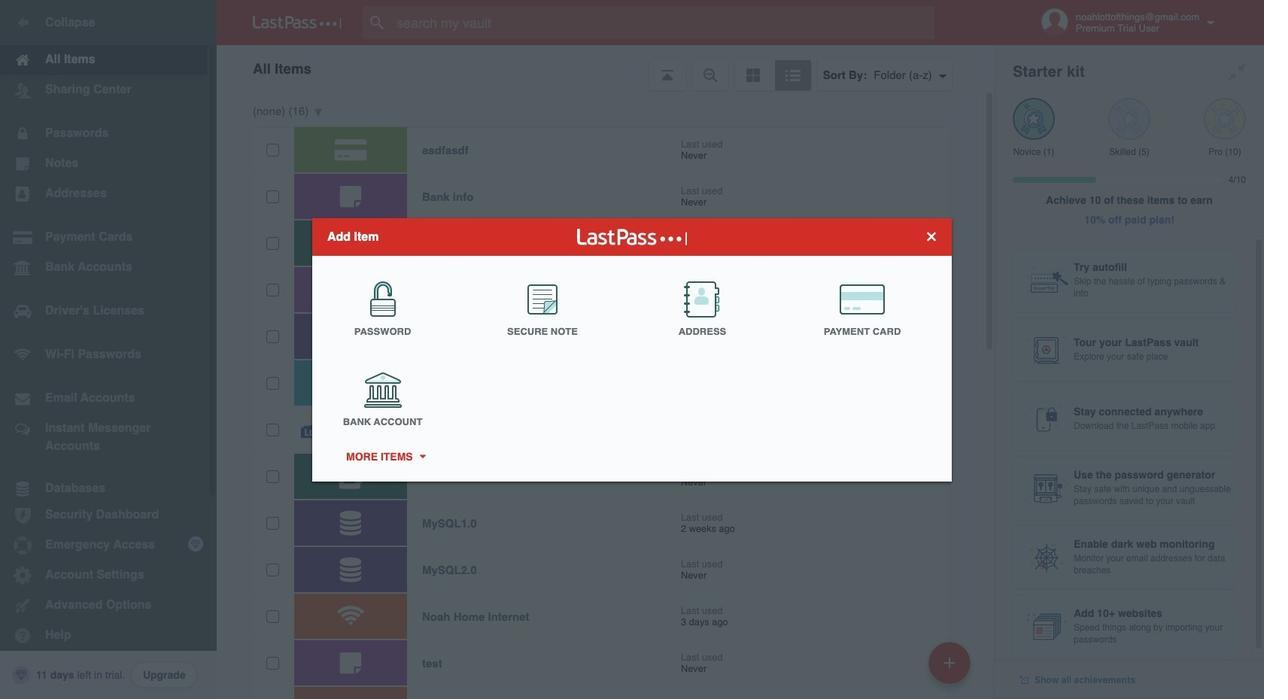 Task type: locate. For each thing, give the bounding box(es) containing it.
dialog
[[312, 218, 952, 481]]

search my vault text field
[[363, 6, 964, 39]]

Search search field
[[363, 6, 964, 39]]

caret right image
[[417, 454, 428, 458]]



Task type: describe. For each thing, give the bounding box(es) containing it.
main navigation navigation
[[0, 0, 217, 699]]

vault options navigation
[[217, 45, 995, 90]]

lastpass image
[[253, 16, 342, 29]]

new item navigation
[[923, 637, 980, 699]]

new item image
[[944, 657, 955, 668]]



Task type: vqa. For each thing, say whether or not it's contained in the screenshot.
text box
no



